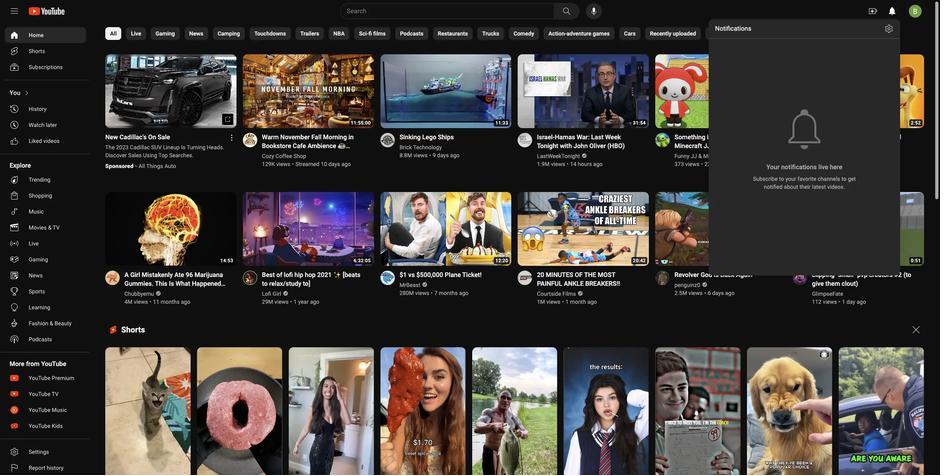 Task type: vqa. For each thing, say whether or not it's contained in the screenshot.
Sony Pictures Entertainment
yes



Task type: describe. For each thing, give the bounding box(es) containing it.
revolver god is back again
[[675, 271, 753, 279]]

11:33
[[496, 120, 509, 126]]

views for lego
[[414, 152, 428, 158]]

sponsored
[[105, 163, 134, 169]]

hours for and
[[713, 161, 727, 167]]

youtube for music
[[29, 407, 50, 413]]

20 minutes of the most painful ankle breakers!! link
[[537, 271, 640, 288]]

sale
[[158, 133, 170, 141]]

2 vertical spatial music
[[52, 407, 67, 413]]

29m views
[[262, 299, 289, 305]]

1 vertical spatial mikey
[[725, 142, 742, 150]]

watch
[[29, 122, 44, 128]]

0 vertical spatial news
[[189, 30, 203, 37]]

to inside the best of lofi hip hop 2021 ✨ [beats to relax/study to]
[[262, 280, 268, 287]]

views for garfield
[[827, 161, 841, 167]]

fashion & beauty
[[29, 320, 72, 327]]

lofi girl image
[[243, 271, 257, 285]]

report history
[[29, 465, 64, 471]]

1 vertical spatial shorts
[[121, 325, 145, 334]]

lineup
[[163, 144, 180, 150]]

31 minutes, 54 seconds element
[[633, 120, 646, 126]]

2 minecraft from the left
[[747, 142, 775, 150]]

instrumental
[[319, 151, 355, 158]]

days for sinking lego ships
[[438, 152, 449, 158]]

to inside "warm november fall morning in bookstore cafe ambience ☕ smooth piano jazz instrumental music to study"
[[281, 160, 287, 167]]

all for all things auto
[[139, 163, 145, 169]]

minutes
[[546, 271, 574, 279]]

views for hamas
[[551, 161, 566, 167]]

ankle
[[564, 280, 584, 287]]

explore
[[10, 162, 31, 169]]

israel-hamas war: last week tonight with john oliver (hbo)
[[537, 133, 625, 150]]

uploaded
[[673, 30, 697, 37]]

shop
[[294, 153, 306, 159]]

2.5m
[[675, 290, 688, 296]]

14:53
[[221, 258, 233, 263]]

vs
[[409, 271, 415, 279]]

with
[[739, 133, 752, 141]]

penguinz0 link
[[675, 281, 701, 289]]

bookstore
[[262, 142, 291, 150]]

hours for john
[[578, 161, 592, 167]]

favorite
[[798, 176, 817, 182]]

20
[[537, 271, 545, 279]]

trailers
[[301, 30, 319, 37]]

14 minutes, 53 seconds element
[[221, 258, 233, 263]]

1 minecraft from the left
[[675, 142, 703, 150]]

112
[[813, 299, 822, 305]]

tonight
[[537, 142, 559, 150]]

on
[[148, 133, 156, 141]]

youtube premium
[[29, 375, 74, 381]]

to left the your
[[780, 176, 785, 182]]

2 minutes, 52 seconds element
[[912, 120, 922, 126]]

suv
[[151, 144, 162, 150]]

lofi
[[284, 271, 293, 279]]

wrong
[[714, 133, 737, 141]]

new for new to you
[[711, 30, 723, 37]]

$500,000
[[417, 271, 444, 279]]

from
[[26, 360, 40, 368]]

29m
[[262, 299, 273, 305]]

ago for 20 minutes of the most painful ankle breakers!!
[[588, 299, 597, 305]]

11
[[153, 299, 159, 305]]

0 vertical spatial tv
[[53, 224, 60, 231]]

the inside the "20 minutes of the most painful ankle breakers!!"
[[585, 271, 597, 279]]

movie
[[857, 133, 877, 141]]

youtube for tv
[[29, 391, 50, 397]]

movies
[[29, 224, 47, 231]]

views for is
[[686, 161, 700, 167]]

music inside "warm november fall morning in bookstore cafe ambience ☕ smooth piano jazz instrumental music to study"
[[262, 160, 280, 167]]

new to you
[[711, 30, 739, 37]]

funny
[[675, 153, 690, 159]]

- inside the garfield movie - official trailer (hd)
[[878, 133, 880, 141]]

is inside a girl mistakenly ate 96 marijuana gummies. this is what happened to her brain.
[[169, 280, 174, 287]]

cozy coffee shop
[[262, 153, 306, 159]]

girl for a
[[130, 271, 140, 279]]

(to
[[904, 271, 912, 279]]

1 vertical spatial news
[[29, 272, 43, 279]]

warm november fall morning in bookstore cafe ambience ☕ smooth piano jazz instrumental music to study
[[262, 133, 355, 167]]

lastweektonight link
[[537, 152, 581, 160]]

views for "small"
[[824, 299, 838, 305]]

best of lofi hip hop 2021 ✨ [beats to relax/study to]
[[262, 271, 361, 287]]

6
[[708, 290, 711, 296]]

clout)
[[842, 280, 859, 287]]

1 vertical spatial days
[[329, 161, 340, 167]]

6 days ago
[[708, 290, 735, 296]]

funny jj & mikey image
[[656, 133, 670, 147]]

1 vertical spatial live
[[29, 240, 39, 247]]

0:51 link
[[794, 192, 925, 267]]

1 vertical spatial music
[[29, 208, 44, 215]]

jazz
[[304, 151, 317, 158]]

sales
[[128, 152, 142, 158]]

best of lofi hip hop 2021 ✨ [beats to relax/study to] by lofi girl 29,744,018 views 1 year ago 6 hours, 32 minutes element
[[262, 271, 365, 288]]

ago for something is wrong with mikey minecraft jj and mikey - minecraft challenge (maizen mizen mazien)
[[728, 161, 738, 167]]

6 hours, 32 minutes, 5 seconds element
[[354, 258, 371, 263]]

7
[[435, 290, 438, 296]]

ago for $1 vs $500,000 plane ticket!
[[460, 290, 469, 296]]

lastweektonight
[[537, 153, 581, 159]]

views for november
[[276, 161, 291, 167]]

20 minutes, 42 seconds element
[[633, 258, 646, 263]]

738k views
[[813, 161, 841, 167]]

1 year ago
[[294, 299, 320, 305]]

is inside something is wrong with mikey minecraft jj and mikey - minecraft challenge (maizen mizen mazien)
[[708, 133, 713, 141]]

0 vertical spatial podcasts
[[400, 30, 424, 37]]

views for minutes
[[547, 299, 561, 305]]

something is wrong with mikey minecraft jj and mikey - minecraft challenge (maizen mizen mazien) by funny jj & mikey 373 views 22 hours ago 30 minutes element
[[675, 133, 778, 158]]

- inside something is wrong with mikey minecraft jj and mikey - minecraft challenge (maizen mizen mazien)
[[744, 142, 746, 150]]

14:53 link
[[105, 192, 237, 267]]

20:42 link
[[518, 192, 650, 267]]

0 horizontal spatial gaming
[[29, 256, 48, 263]]

israel-hamas war: last week tonight with john oliver (hbo) by lastweektonight 1,994,551 views 14 hours ago 31 minutes element
[[537, 133, 640, 150]]

cozy
[[262, 153, 274, 159]]

brick
[[400, 144, 412, 150]]

9
[[433, 152, 436, 158]]

1 for lofi
[[294, 299, 297, 305]]

(maizen
[[705, 151, 728, 158]]

settings
[[29, 449, 49, 455]]

738k
[[813, 161, 826, 167]]

smooth
[[262, 151, 285, 158]]

to left "you"
[[724, 30, 729, 37]]

ago for a girl mistakenly ate 96 marijuana gummies. this is what happened to her brain.
[[181, 299, 190, 305]]

1 for pvp
[[843, 299, 846, 305]]

all for all
[[110, 30, 117, 37]]

morning
[[323, 133, 347, 141]]

youtube tv
[[29, 391, 59, 397]]

20 minutes of the most painful ankle breakers!! by courtside films 1,011,848 views 1 month ago 20 minutes element
[[537, 271, 640, 288]]

8.8m
[[400, 152, 412, 158]]

to]
[[303, 280, 311, 287]]

premium
[[52, 375, 74, 381]]

recently
[[651, 30, 672, 37]]

ambience
[[308, 142, 336, 150]]

technology
[[414, 144, 442, 150]]

oliver
[[590, 142, 606, 150]]

chubbyemu image
[[105, 271, 120, 285]]

warm november fall morning in bookstore cafe ambience ☕smooth piano jazz instrumental music to study by cozy coffee shop 129,577 views streamed 10 days ago 11 hours, 55 minutes element
[[262, 133, 365, 167]]

the garfield movie - official trailer (hd) by sony pictures entertainment 738,919 views 7 hours ago 2 minutes, 52 seconds element
[[813, 133, 915, 150]]

clipping "small" pvp creators #2 (to give them clout)
[[813, 271, 912, 287]]

israel-
[[537, 133, 555, 141]]

the 2023 cadillac suv lineup is turning heads. discover sales using top searches.
[[105, 144, 224, 158]]

11:55:00
[[351, 120, 371, 126]]

lastweektonight image
[[518, 133, 533, 147]]

later
[[46, 122, 57, 128]]

11 minutes, 33 seconds element
[[496, 120, 509, 126]]

months for plane
[[439, 290, 458, 296]]

tab list containing all
[[105, 22, 744, 45]]

subscriptions
[[29, 64, 63, 70]]

discover
[[105, 152, 127, 158]]



Task type: locate. For each thing, give the bounding box(es) containing it.
1 vertical spatial podcasts
[[29, 336, 52, 342]]

new left "you"
[[711, 30, 723, 37]]

1 vertical spatial jj
[[691, 153, 698, 159]]

ago down mizen
[[728, 161, 738, 167]]

0 horizontal spatial the
[[585, 271, 597, 279]]

1 horizontal spatial gaming
[[156, 30, 175, 37]]

ago down ships
[[451, 152, 460, 158]]

1 left year on the bottom left of the page
[[294, 299, 297, 305]]

0 horizontal spatial new
[[105, 133, 118, 141]]

a girl mistakenly ate 96 marijuana gummies. this is what happened to her brain.
[[125, 271, 223, 296]]

is inside the 2023 cadillac suv lineup is turning heads. discover sales using top searches.
[[181, 144, 186, 150]]

ago down oliver
[[594, 161, 603, 167]]

96
[[186, 271, 193, 279]]

& up 373 views
[[699, 153, 702, 159]]

with
[[560, 142, 572, 150]]

sony pictures entertainment image
[[794, 133, 808, 147]]

the up trailer on the top
[[813, 133, 825, 141]]

of
[[277, 271, 283, 279]]

music down the "cozy"
[[262, 160, 280, 167]]

ago for israel-hamas war: last week tonight with john oliver (hbo)
[[594, 161, 603, 167]]

mrbeast image
[[381, 271, 395, 285]]

1 left day
[[843, 299, 846, 305]]

0 vertical spatial -
[[878, 133, 880, 141]]

avatar image image
[[910, 5, 922, 18]]

last
[[592, 133, 604, 141]]

ago down ticket!
[[460, 290, 469, 296]]

3 1 from the left
[[843, 299, 846, 305]]

hours down the (maizen
[[713, 161, 727, 167]]

restaurants
[[438, 30, 468, 37]]

youtube tv link
[[5, 386, 86, 402], [5, 386, 86, 402]]

relax/study
[[269, 280, 302, 287]]

youtube up youtube premium at the left bottom of page
[[41, 360, 66, 368]]

1 horizontal spatial days
[[438, 152, 449, 158]]

0 vertical spatial the
[[813, 133, 825, 141]]

1 1 from the left
[[294, 299, 297, 305]]

22
[[705, 161, 711, 167]]

views down glimpsefate link
[[824, 299, 838, 305]]

& right movies
[[48, 224, 52, 231]]

views down the courtside films
[[547, 299, 561, 305]]

cozy coffee shop image
[[243, 133, 257, 147]]

get
[[849, 176, 857, 182]]

ago for clipping "small" pvp creators #2 (to give them clout)
[[857, 299, 867, 305]]

this
[[155, 280, 167, 287]]

(hbo)
[[608, 142, 625, 150]]

clipping "small" pvp creators #2 (to give them clout) by glimpsefate 112 views 1 day ago 51 seconds element
[[813, 271, 915, 288]]

is up searches.
[[181, 144, 186, 150]]

1 horizontal spatial news
[[189, 30, 203, 37]]

1 horizontal spatial mikey
[[725, 142, 742, 150]]

her
[[133, 289, 143, 296]]

youtube for premium
[[29, 375, 50, 381]]

1 day ago
[[843, 299, 867, 305]]

courtside films
[[537, 291, 577, 297]]

tab list
[[105, 22, 744, 45]]

films
[[563, 291, 577, 297]]

0 horizontal spatial girl
[[130, 271, 140, 279]]

0 vertical spatial months
[[439, 290, 458, 296]]

mikey up the 22
[[704, 153, 718, 159]]

penguinz0
[[675, 282, 701, 288]]

0 horizontal spatial 1
[[294, 299, 297, 305]]

2 horizontal spatial music
[[262, 160, 280, 167]]

1.9m
[[537, 161, 550, 167]]

girl right a
[[130, 271, 140, 279]]

mazien)
[[749, 151, 772, 158]]

youtube down more from youtube
[[29, 375, 50, 381]]

is left wrong
[[708, 133, 713, 141]]

brick technology image
[[381, 133, 395, 147]]

your notifications live here
[[767, 163, 843, 171]]

1 horizontal spatial -
[[878, 133, 880, 141]]

2 horizontal spatial days
[[713, 290, 724, 296]]

ago down back
[[726, 290, 735, 296]]

liked
[[29, 138, 42, 144]]

coffee
[[276, 153, 292, 159]]

jj left "and"
[[704, 142, 711, 150]]

views down funny jj & mikey
[[686, 161, 700, 167]]

news
[[189, 30, 203, 37], [29, 272, 43, 279]]

views for vs
[[415, 290, 430, 296]]

settings link
[[5, 444, 86, 460], [5, 444, 86, 460]]

history
[[29, 106, 47, 112]]

challenge
[[675, 151, 704, 158]]

months right 7
[[439, 290, 458, 296]]

mikey right with
[[753, 133, 770, 141]]

2 vertical spatial days
[[713, 290, 724, 296]]

nba
[[334, 30, 345, 37]]

2 hours from the left
[[713, 161, 727, 167]]

0 vertical spatial new
[[711, 30, 723, 37]]

report history link
[[5, 460, 86, 475], [5, 460, 86, 475]]

0 horizontal spatial jj
[[691, 153, 698, 159]]

ago right year on the bottom left of the page
[[310, 299, 320, 305]]

hop
[[305, 271, 316, 279]]

0 vertical spatial days
[[438, 152, 449, 158]]

None search field
[[326, 3, 581, 19]]

views down coffee
[[276, 161, 291, 167]]

2 vertical spatial mikey
[[704, 153, 718, 159]]

0 horizontal spatial hours
[[578, 161, 592, 167]]

again
[[737, 271, 753, 279]]

girl for lofi
[[273, 291, 281, 297]]

penguinz0 image
[[656, 271, 670, 285]]

cafe
[[293, 142, 306, 150]]

ships
[[438, 133, 454, 141]]

views down lastweektonight
[[551, 161, 566, 167]]

views right 738k
[[827, 161, 841, 167]]

views down chubbyemu 'link'
[[134, 299, 148, 305]]

1 horizontal spatial minecraft
[[747, 142, 775, 150]]

0:51
[[912, 258, 922, 263]]

views down the brick technology
[[414, 152, 428, 158]]

shorts down 4m views
[[121, 325, 145, 334]]

20:42
[[633, 258, 646, 263]]

1 vertical spatial -
[[744, 142, 746, 150]]

views for of
[[275, 299, 289, 305]]

51 seconds element
[[912, 258, 922, 263]]

a girl mistakenly ate 96 marijuana gummies. this is what happened to her brain. link
[[125, 271, 227, 296]]

to left get
[[842, 176, 847, 182]]

$1 vs $500,000 plane ticket! by mrbeast 280,150,507 views 7 months ago 12 minutes, 20 seconds element
[[400, 271, 482, 279]]

views for girl
[[134, 299, 148, 305]]

minecraft up the challenge
[[675, 142, 703, 150]]

painful
[[537, 280, 563, 287]]

views left 7
[[415, 290, 430, 296]]

cadillac's
[[120, 133, 147, 141]]

views down lofi girl link
[[275, 299, 289, 305]]

live inside tab list
[[131, 30, 141, 37]]

0 horizontal spatial is
[[169, 280, 174, 287]]

1 vertical spatial girl
[[273, 291, 281, 297]]

0 vertical spatial is
[[181, 144, 186, 150]]

the inside the garfield movie - official trailer (hd)
[[813, 133, 825, 141]]

$1 vs $500,000 plane ticket!
[[400, 271, 482, 279]]

0 horizontal spatial months
[[161, 299, 180, 305]]

gummies.
[[125, 280, 154, 287]]

tv right movies
[[53, 224, 60, 231]]

creators
[[870, 271, 893, 279]]

1 vertical spatial months
[[161, 299, 180, 305]]

ago for revolver god is back again
[[726, 290, 735, 296]]

new cadillac's on sale
[[105, 133, 170, 141]]

youtube left "kids"
[[29, 423, 50, 429]]

sinking lego ships by brick technology 8,888,134 views 9 days ago 11 minutes, 33 seconds element
[[400, 133, 460, 142]]

views down penguinz0 link
[[689, 290, 703, 296]]

new up "the"
[[105, 133, 118, 141]]

subscribe
[[754, 176, 778, 182]]

music up movies
[[29, 208, 44, 215]]

is right "god"
[[714, 271, 719, 279]]

1 horizontal spatial podcasts
[[400, 30, 424, 37]]

1 horizontal spatial shorts
[[121, 325, 145, 334]]

& left beauty
[[50, 320, 53, 327]]

podcasts right films
[[400, 30, 424, 37]]

ago right day
[[857, 299, 867, 305]]

0 horizontal spatial shorts
[[29, 48, 45, 54]]

youtube down youtube tv
[[29, 407, 50, 413]]

31:54
[[633, 120, 646, 126]]

1 horizontal spatial all
[[139, 163, 145, 169]]

2 1 from the left
[[566, 299, 569, 305]]

news link
[[5, 267, 86, 283], [5, 267, 86, 283]]

ago right month
[[588, 299, 597, 305]]

ago for best of lofi hip hop 2021 ✨ [beats to relax/study to]
[[310, 299, 320, 305]]

1 horizontal spatial hours
[[713, 161, 727, 167]]

1 horizontal spatial music
[[52, 407, 67, 413]]

1 vertical spatial new
[[105, 133, 118, 141]]

brick technology link
[[400, 143, 443, 151]]

0 vertical spatial &
[[699, 153, 702, 159]]

1 horizontal spatial jj
[[704, 142, 711, 150]]

0 horizontal spatial mikey
[[704, 153, 718, 159]]

girl up 29m views at the left
[[273, 291, 281, 297]]

youtube for kids
[[29, 423, 50, 429]]

lofi
[[262, 291, 271, 297]]

november
[[281, 133, 310, 141]]

months right 11
[[161, 299, 180, 305]]

god
[[701, 271, 713, 279]]

(hd)
[[833, 142, 846, 150]]

4m
[[125, 299, 133, 305]]

youtube kids
[[29, 423, 63, 429]]

hours right 14
[[578, 161, 592, 167]]

touchdowns
[[255, 30, 286, 37]]

Search text field
[[347, 6, 553, 16]]

music up "kids"
[[52, 407, 67, 413]]

views for god
[[689, 290, 703, 296]]

sinking lego ships
[[400, 133, 454, 141]]

0 horizontal spatial live
[[29, 240, 39, 247]]

days down instrumental
[[329, 161, 340, 167]]

1 vertical spatial &
[[48, 224, 52, 231]]

0 vertical spatial mikey
[[753, 133, 770, 141]]

sci-
[[359, 30, 369, 37]]

music link
[[5, 204, 86, 220], [5, 204, 86, 220]]

trending
[[29, 176, 50, 183]]

learning
[[29, 304, 50, 311]]

12 minutes, 20 seconds element
[[496, 258, 509, 263]]

home link
[[5, 27, 86, 43], [5, 27, 86, 43]]

0 horizontal spatial minecraft
[[675, 142, 703, 150]]

1 horizontal spatial new
[[711, 30, 723, 37]]

1 vertical spatial tv
[[52, 391, 59, 397]]

0 vertical spatial live
[[131, 30, 141, 37]]

days for revolver god is back again
[[713, 290, 724, 296]]

2 horizontal spatial mikey
[[753, 133, 770, 141]]

to down the best
[[262, 280, 268, 287]]

2:52 link
[[794, 54, 925, 129]]

1 vertical spatial gaming
[[29, 256, 48, 263]]

1 down films
[[566, 299, 569, 305]]

1 horizontal spatial girl
[[273, 291, 281, 297]]

your
[[786, 176, 797, 182]]

9 days ago
[[433, 152, 460, 158]]

& for beauty
[[50, 320, 53, 327]]

1 vertical spatial all
[[139, 163, 145, 169]]

courtside films link
[[537, 290, 577, 298]]

0 vertical spatial all
[[110, 30, 117, 37]]

1 vertical spatial is
[[169, 280, 174, 287]]

jj up 373 views
[[691, 153, 698, 159]]

girl inside a girl mistakenly ate 96 marijuana gummies. this is what happened to her brain.
[[130, 271, 140, 279]]

courtside films image
[[518, 271, 533, 285]]

days
[[438, 152, 449, 158], [329, 161, 340, 167], [713, 290, 724, 296]]

✨
[[334, 271, 342, 279]]

mikey up mizen
[[725, 142, 742, 150]]

news left the 'camping'
[[189, 30, 203, 37]]

glimpsefate image
[[794, 271, 808, 285]]

to down coffee
[[281, 160, 287, 167]]

months for ate
[[161, 299, 180, 305]]

0 vertical spatial jj
[[704, 142, 711, 150]]

0 vertical spatial shorts
[[29, 48, 45, 54]]

0 horizontal spatial news
[[29, 272, 43, 279]]

using
[[143, 152, 157, 158]]

revolver god is back again by penguinz0 2,512,648 views 6 days ago 11 minutes element
[[675, 271, 753, 279]]

1 horizontal spatial the
[[813, 133, 825, 141]]

12:20 link
[[381, 192, 512, 267]]

2 vertical spatial &
[[50, 320, 53, 327]]

2.5m views
[[675, 290, 703, 296]]

a girl mistakenly ate 96 marijuana gummies. this is what happened to her brain. by chubbyemu 4,089,685 views 11 months ago 14 minutes, 53 seconds element
[[125, 271, 227, 296]]

the right the of
[[585, 271, 597, 279]]

1 horizontal spatial months
[[439, 290, 458, 296]]

ago down "what"
[[181, 299, 190, 305]]

glimpsefate
[[813, 291, 844, 297]]

1 hours from the left
[[578, 161, 592, 167]]

$1 vs $500,000 plane ticket! link
[[400, 271, 482, 279]]

0 horizontal spatial days
[[329, 161, 340, 167]]

you
[[730, 30, 739, 37]]

auto
[[165, 163, 176, 169]]

shorts down home at the left top of the page
[[29, 48, 45, 54]]

0 vertical spatial is
[[708, 133, 713, 141]]

jj inside something is wrong with mikey minecraft jj and mikey - minecraft challenge (maizen mizen mazien)
[[704, 142, 711, 150]]

1 for of
[[566, 299, 569, 305]]

0 horizontal spatial music
[[29, 208, 44, 215]]

ago for sinking lego ships
[[451, 152, 460, 158]]

youtube up youtube music
[[29, 391, 50, 397]]

films
[[374, 30, 386, 37]]

turning
[[187, 144, 206, 150]]

& for tv
[[48, 224, 52, 231]]

learning link
[[5, 299, 86, 315], [5, 299, 86, 315]]

1 horizontal spatial is
[[714, 271, 719, 279]]

live link
[[5, 236, 86, 251], [5, 236, 86, 251]]

minecraft up mazien)
[[747, 142, 775, 150]]

news up sports
[[29, 272, 43, 279]]

days right 6
[[713, 290, 724, 296]]

0 horizontal spatial podcasts
[[29, 336, 52, 342]]

something is wrong with mikey minecraft jj and mikey - minecraft challenge (maizen mizen mazien)
[[675, 133, 775, 158]]

0 horizontal spatial is
[[708, 133, 713, 141]]

cars
[[625, 30, 636, 37]]

2 horizontal spatial 1
[[843, 299, 846, 305]]

shopping link
[[5, 188, 86, 204], [5, 188, 86, 204]]

- down with
[[744, 142, 746, 150]]

all things auto
[[139, 163, 176, 169]]

0 vertical spatial girl
[[130, 271, 140, 279]]

days right 9
[[438, 152, 449, 158]]

1 horizontal spatial 1
[[566, 299, 569, 305]]

is right this
[[169, 280, 174, 287]]

1 horizontal spatial live
[[131, 30, 141, 37]]

- right movie
[[878, 133, 880, 141]]

mistakenly
[[142, 271, 173, 279]]

1 vertical spatial the
[[585, 271, 597, 279]]

best
[[262, 271, 275, 279]]

comedy
[[514, 30, 535, 37]]

garfield
[[826, 133, 855, 141]]

0 vertical spatial music
[[262, 160, 280, 167]]

tv down youtube premium at the left bottom of page
[[52, 391, 59, 397]]

glimpsefate link
[[813, 290, 845, 298]]

$1
[[400, 271, 407, 279]]

1 horizontal spatial is
[[181, 144, 186, 150]]

podcasts down fashion at the left bottom of the page
[[29, 336, 52, 342]]

1 vertical spatial is
[[714, 271, 719, 279]]

0 vertical spatial gaming
[[156, 30, 175, 37]]

11:55:00 link
[[243, 54, 374, 129]]

0 horizontal spatial -
[[744, 142, 746, 150]]

0 horizontal spatial all
[[110, 30, 117, 37]]

new for new cadillac's on sale
[[105, 133, 118, 141]]

11 hours, 55 minutes element
[[351, 120, 371, 126]]

ago down instrumental
[[342, 161, 351, 167]]



